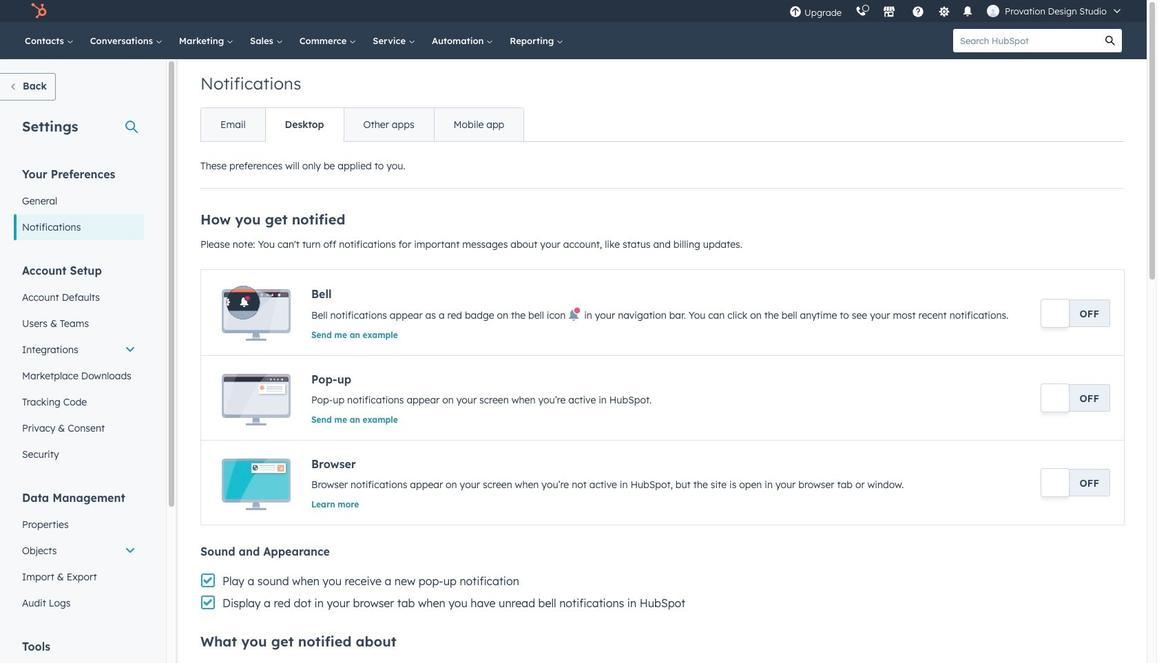 Task type: locate. For each thing, give the bounding box(es) containing it.
navigation
[[201, 108, 525, 142]]

james peterson image
[[988, 5, 1000, 17]]

menu
[[783, 0, 1131, 22]]



Task type: describe. For each thing, give the bounding box(es) containing it.
marketplaces image
[[884, 6, 896, 19]]

data management element
[[14, 491, 144, 617]]

account setup element
[[14, 263, 144, 468]]

your preferences element
[[14, 167, 144, 241]]

Search HubSpot search field
[[954, 29, 1099, 52]]



Task type: vqa. For each thing, say whether or not it's contained in the screenshot.
Consent to process data's Consent
no



